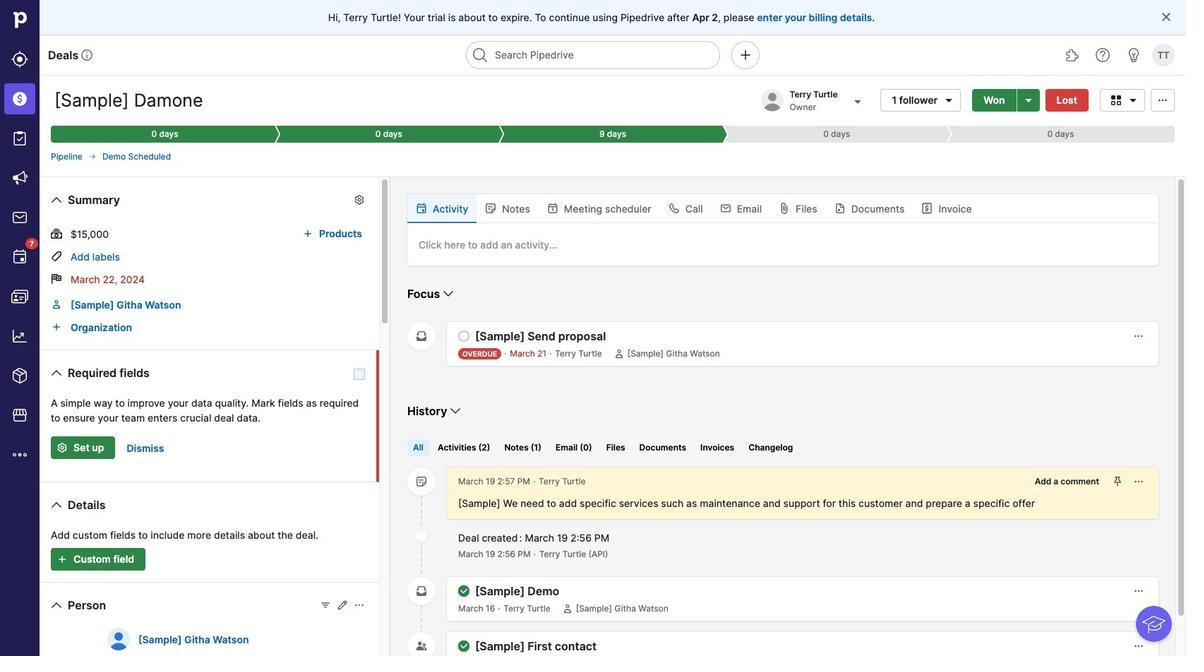 Task type: describe. For each thing, give the bounding box(es) containing it.
color link image
[[51, 299, 62, 310]]

3 color secondary image from the top
[[416, 531, 427, 542]]

info image
[[81, 49, 93, 61]]

leads image
[[11, 51, 28, 68]]

1 color secondary image from the top
[[416, 331, 427, 342]]

more image
[[11, 446, 28, 463]]

transfer ownership image
[[850, 93, 866, 110]]

color undefined image
[[11, 249, 28, 266]]

pin this note image
[[1113, 476, 1124, 487]]

quick add image
[[738, 47, 754, 64]]

5 color secondary image from the top
[[416, 641, 427, 652]]

quick help image
[[1095, 47, 1112, 64]]

sales inbox image
[[11, 209, 28, 226]]

insights image
[[11, 328, 28, 345]]

campaigns image
[[11, 170, 28, 187]]

sales assistant image
[[1126, 47, 1143, 64]]

marketplace image
[[11, 407, 28, 424]]

4 color secondary image from the top
[[416, 586, 427, 597]]

Search Pipedrive field
[[466, 41, 721, 69]]

color link image
[[51, 321, 62, 333]]



Task type: locate. For each thing, give the bounding box(es) containing it.
1 more actions image from the top
[[1134, 331, 1145, 342]]

contacts image
[[11, 288, 28, 305]]

menu
[[0, 0, 40, 656]]

2 color secondary image from the top
[[416, 476, 427, 487]]

color primary image
[[941, 94, 958, 106], [416, 203, 427, 214], [486, 203, 497, 214], [669, 203, 680, 214], [779, 203, 791, 214], [299, 228, 316, 239], [51, 251, 62, 262], [440, 285, 457, 302], [48, 365, 65, 381], [48, 497, 65, 514], [48, 597, 65, 614], [320, 600, 331, 611], [562, 603, 573, 615]]

2 more actions image from the top
[[1134, 476, 1145, 487]]

knowledge center bot, also known as kc bot is an onboarding assistant that allows you to see the list of onboarding items in one place for quick and easy reference. this improves your in-app experience. image
[[1137, 606, 1173, 642]]

color secondary image
[[416, 331, 427, 342], [416, 476, 427, 487], [416, 531, 427, 542], [416, 586, 427, 597], [416, 641, 427, 652]]

color primary image
[[1161, 11, 1173, 23], [1108, 94, 1125, 106], [1125, 94, 1142, 106], [1155, 94, 1172, 106], [88, 153, 97, 161], [48, 191, 65, 208], [354, 194, 365, 206], [547, 203, 559, 214], [720, 203, 732, 214], [835, 203, 846, 214], [922, 203, 934, 214], [51, 228, 62, 239], [51, 273, 62, 285], [458, 331, 470, 342], [614, 348, 625, 360], [447, 403, 464, 420], [458, 586, 470, 597], [337, 600, 348, 611], [354, 600, 365, 611], [458, 641, 470, 652]]

4 more actions image from the top
[[1134, 641, 1145, 652]]

options image
[[1021, 94, 1037, 106]]

projects image
[[11, 130, 28, 147]]

more actions image
[[1134, 331, 1145, 342], [1134, 476, 1145, 487], [1134, 586, 1145, 597], [1134, 641, 1145, 652]]

home image
[[9, 9, 30, 30]]

color primary inverted image
[[54, 442, 71, 454]]

deals image
[[11, 90, 28, 107]]

menu item
[[0, 79, 40, 119]]

3 more actions image from the top
[[1134, 586, 1145, 597]]

products image
[[11, 367, 28, 384]]

color primary inverted image
[[54, 554, 71, 565]]

[Sample] Damone text field
[[51, 86, 230, 114]]



Task type: vqa. For each thing, say whether or not it's contained in the screenshot.
bottommost color undefined icon
no



